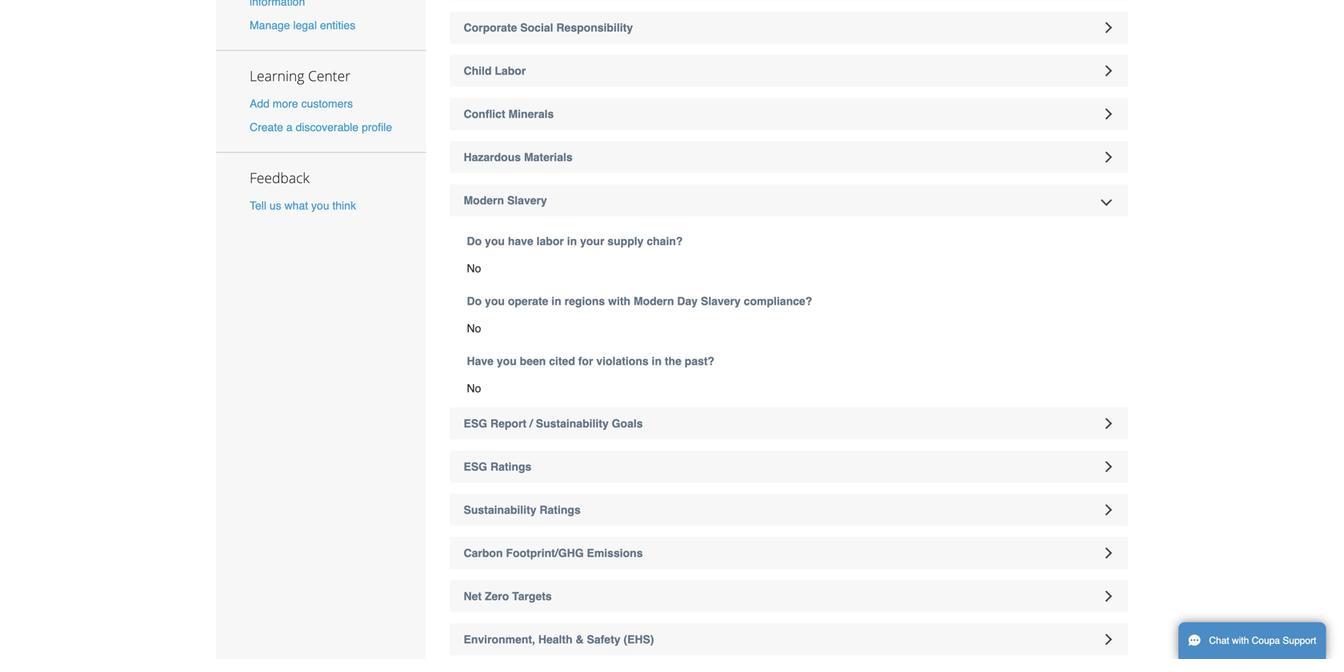 Task type: locate. For each thing, give the bounding box(es) containing it.
esg inside dropdown button
[[464, 417, 487, 430]]

you left operate
[[485, 295, 505, 308]]

1 horizontal spatial modern
[[634, 295, 674, 308]]

slavery up have
[[507, 194, 547, 207]]

slavery inside modern slavery dropdown button
[[507, 194, 547, 207]]

no up the have
[[467, 322, 481, 335]]

learning center
[[250, 66, 350, 85]]

been
[[520, 355, 546, 368]]

1 vertical spatial with
[[1232, 635, 1249, 646]]

labor
[[495, 64, 526, 77]]

chat with coupa support
[[1209, 635, 1316, 646]]

0 vertical spatial esg
[[464, 417, 487, 430]]

you left the think at the left top
[[311, 199, 329, 212]]

net
[[464, 590, 482, 603]]

you inside button
[[311, 199, 329, 212]]

responsibility
[[556, 21, 633, 34]]

conflict
[[464, 108, 505, 120]]

ratings
[[490, 460, 531, 473], [540, 504, 581, 516]]

you left have
[[485, 235, 505, 248]]

you left been
[[497, 355, 517, 368]]

esg for esg report / sustainability goals
[[464, 417, 487, 430]]

what
[[284, 199, 308, 212]]

1 horizontal spatial slavery
[[701, 295, 741, 308]]

hazardous materials
[[464, 151, 573, 164]]

1 do from the top
[[467, 235, 482, 248]]

0 vertical spatial no
[[467, 262, 481, 275]]

0 vertical spatial modern
[[464, 194, 504, 207]]

esg
[[464, 417, 487, 430], [464, 460, 487, 473]]

customers
[[301, 97, 353, 110]]

0 horizontal spatial with
[[608, 295, 630, 308]]

create a discoverable profile link
[[250, 121, 392, 133]]

carbon footprint/ghg emissions heading
[[450, 537, 1128, 569]]

slavery right day
[[701, 295, 741, 308]]

2 do from the top
[[467, 295, 482, 308]]

1 vertical spatial slavery
[[701, 295, 741, 308]]

footprint/ghg
[[506, 547, 584, 560]]

modern
[[464, 194, 504, 207], [634, 295, 674, 308]]

in left regions
[[551, 295, 561, 308]]

entities
[[320, 19, 355, 32]]

compliance?
[[744, 295, 812, 308]]

sustainability ratings button
[[450, 494, 1128, 526]]

ratings up carbon footprint/ghg emissions
[[540, 504, 581, 516]]

no down the have
[[467, 382, 481, 395]]

1 horizontal spatial in
[[567, 235, 577, 248]]

esg up sustainability ratings
[[464, 460, 487, 473]]

a
[[286, 121, 293, 133]]

have
[[508, 235, 533, 248]]

the
[[665, 355, 682, 368]]

more
[[273, 97, 298, 110]]

environment, health & safety (ehs) button
[[450, 624, 1128, 656]]

ratings down the report
[[490, 460, 531, 473]]

you for do you operate in regions with modern day slavery compliance?
[[485, 295, 505, 308]]

slavery
[[507, 194, 547, 207], [701, 295, 741, 308]]

0 vertical spatial sustainability
[[536, 417, 609, 430]]

no
[[467, 262, 481, 275], [467, 322, 481, 335], [467, 382, 481, 395]]

no down modern slavery
[[467, 262, 481, 275]]

(ehs)
[[624, 633, 654, 646]]

esg left the report
[[464, 417, 487, 430]]

1 vertical spatial no
[[467, 322, 481, 335]]

corporate social responsibility
[[464, 21, 633, 34]]

tell
[[250, 199, 266, 212]]

sustainability
[[536, 417, 609, 430], [464, 504, 536, 516]]

1 vertical spatial sustainability
[[464, 504, 536, 516]]

learning
[[250, 66, 304, 85]]

0 horizontal spatial slavery
[[507, 194, 547, 207]]

do left have
[[467, 235, 482, 248]]

1 vertical spatial ratings
[[540, 504, 581, 516]]

for
[[578, 355, 593, 368]]

you
[[311, 199, 329, 212], [485, 235, 505, 248], [485, 295, 505, 308], [497, 355, 517, 368]]

sustainability ratings
[[464, 504, 581, 516]]

minerals
[[508, 108, 554, 120]]

modern slavery button
[[450, 184, 1128, 216]]

1 vertical spatial esg
[[464, 460, 487, 473]]

0 vertical spatial slavery
[[507, 194, 547, 207]]

sustainability down esg ratings on the left bottom of page
[[464, 504, 536, 516]]

with right chat
[[1232, 635, 1249, 646]]

modern left day
[[634, 295, 674, 308]]

esg for esg ratings
[[464, 460, 487, 473]]

modern slavery
[[464, 194, 547, 207]]

in
[[567, 235, 577, 248], [551, 295, 561, 308], [652, 355, 662, 368]]

ratings for esg ratings
[[490, 460, 531, 473]]

2 no from the top
[[467, 322, 481, 335]]

modern down hazardous
[[464, 194, 504, 207]]

emissions
[[587, 547, 643, 560]]

report
[[490, 417, 526, 430]]

hazardous
[[464, 151, 521, 164]]

1 vertical spatial modern
[[634, 295, 674, 308]]

child labor button
[[450, 55, 1128, 87]]

esg inside dropdown button
[[464, 460, 487, 473]]

1 horizontal spatial ratings
[[540, 504, 581, 516]]

create a discoverable profile
[[250, 121, 392, 133]]

legal
[[293, 19, 317, 32]]

do for do you have labor in your supply chain?
[[467, 235, 482, 248]]

sustainability right the "/" at the left of page
[[536, 417, 609, 430]]

esg report / sustainability goals heading
[[450, 408, 1128, 440]]

child
[[464, 64, 492, 77]]

1 vertical spatial in
[[551, 295, 561, 308]]

2 esg from the top
[[464, 460, 487, 473]]

0 horizontal spatial ratings
[[490, 460, 531, 473]]

us
[[270, 199, 281, 212]]

0 vertical spatial ratings
[[490, 460, 531, 473]]

day
[[677, 295, 698, 308]]

1 esg from the top
[[464, 417, 487, 430]]

with right regions
[[608, 295, 630, 308]]

2 vertical spatial in
[[652, 355, 662, 368]]

1 vertical spatial do
[[467, 295, 482, 308]]

in left your
[[567, 235, 577, 248]]

environment, health & safety (ehs)
[[464, 633, 654, 646]]

with
[[608, 295, 630, 308], [1232, 635, 1249, 646]]

2 vertical spatial no
[[467, 382, 481, 395]]

sustainability ratings heading
[[450, 494, 1128, 526]]

0 horizontal spatial modern
[[464, 194, 504, 207]]

net zero targets button
[[450, 580, 1128, 612]]

you for have you been cited for violations in the past?
[[497, 355, 517, 368]]

in left the
[[652, 355, 662, 368]]

0 vertical spatial do
[[467, 235, 482, 248]]

tell us what you think
[[250, 199, 356, 212]]

do left operate
[[467, 295, 482, 308]]

esg report / sustainability goals
[[464, 417, 643, 430]]

1 horizontal spatial with
[[1232, 635, 1249, 646]]



Task type: vqa. For each thing, say whether or not it's contained in the screenshot.
Share
no



Task type: describe. For each thing, give the bounding box(es) containing it.
net zero targets heading
[[450, 580, 1128, 612]]

manage legal entities
[[250, 19, 355, 32]]

esg report / sustainability goals button
[[450, 408, 1128, 440]]

conflict minerals heading
[[450, 98, 1128, 130]]

add more customers
[[250, 97, 353, 110]]

social
[[520, 21, 553, 34]]

child labor
[[464, 64, 526, 77]]

center
[[308, 66, 350, 85]]

profile
[[362, 121, 392, 133]]

0 vertical spatial in
[[567, 235, 577, 248]]

carbon footprint/ghg emissions
[[464, 547, 643, 560]]

chat
[[1209, 635, 1229, 646]]

add more customers link
[[250, 97, 353, 110]]

goals
[[612, 417, 643, 430]]

have
[[467, 355, 494, 368]]

labor
[[537, 235, 564, 248]]

manage
[[250, 19, 290, 32]]

create
[[250, 121, 283, 133]]

do you operate in regions with modern day slavery compliance?
[[467, 295, 812, 308]]

net zero targets
[[464, 590, 552, 603]]

0 vertical spatial with
[[608, 295, 630, 308]]

hazardous materials button
[[450, 141, 1128, 173]]

ratings for sustainability ratings
[[540, 504, 581, 516]]

have you been cited for violations in the past?
[[467, 355, 715, 368]]

conflict minerals
[[464, 108, 554, 120]]

health
[[538, 633, 573, 646]]

hazardous materials heading
[[450, 141, 1128, 173]]

sustainability inside dropdown button
[[464, 504, 536, 516]]

modern slavery heading
[[450, 184, 1128, 216]]

&
[[576, 633, 584, 646]]

tell us what you think button
[[250, 197, 356, 213]]

manage legal entities link
[[250, 19, 355, 32]]

chain?
[[647, 235, 683, 248]]

add
[[250, 97, 270, 110]]

regions
[[565, 295, 605, 308]]

child labor heading
[[450, 55, 1128, 87]]

corporate
[[464, 21, 517, 34]]

violations
[[596, 355, 649, 368]]

targets
[[512, 590, 552, 603]]

modern inside dropdown button
[[464, 194, 504, 207]]

cited
[[549, 355, 575, 368]]

zero
[[485, 590, 509, 603]]

think
[[332, 199, 356, 212]]

supply
[[607, 235, 644, 248]]

corporate social responsibility heading
[[450, 12, 1128, 44]]

with inside the chat with coupa support button
[[1232, 635, 1249, 646]]

conflict minerals button
[[450, 98, 1128, 130]]

support
[[1283, 635, 1316, 646]]

you for do you have labor in your supply chain?
[[485, 235, 505, 248]]

esg ratings heading
[[450, 451, 1128, 483]]

discoverable
[[296, 121, 359, 133]]

past?
[[685, 355, 715, 368]]

sustainability inside dropdown button
[[536, 417, 609, 430]]

chat with coupa support button
[[1178, 622, 1326, 659]]

corporate social responsibility button
[[450, 12, 1128, 44]]

feedback
[[250, 168, 310, 187]]

materials
[[524, 151, 573, 164]]

/
[[530, 417, 533, 430]]

environment,
[[464, 633, 535, 646]]

do you have labor in your supply chain?
[[467, 235, 683, 248]]

carbon
[[464, 547, 503, 560]]

carbon footprint/ghg emissions button
[[450, 537, 1128, 569]]

1 no from the top
[[467, 262, 481, 275]]

2 horizontal spatial in
[[652, 355, 662, 368]]

safety
[[587, 633, 620, 646]]

3 no from the top
[[467, 382, 481, 395]]

coupa
[[1252, 635, 1280, 646]]

0 horizontal spatial in
[[551, 295, 561, 308]]

environment, health & safety (ehs) heading
[[450, 624, 1128, 656]]

esg ratings button
[[450, 451, 1128, 483]]

do for do you operate in regions with modern day slavery compliance?
[[467, 295, 482, 308]]

operate
[[508, 295, 548, 308]]

your
[[580, 235, 604, 248]]

esg ratings
[[464, 460, 531, 473]]



